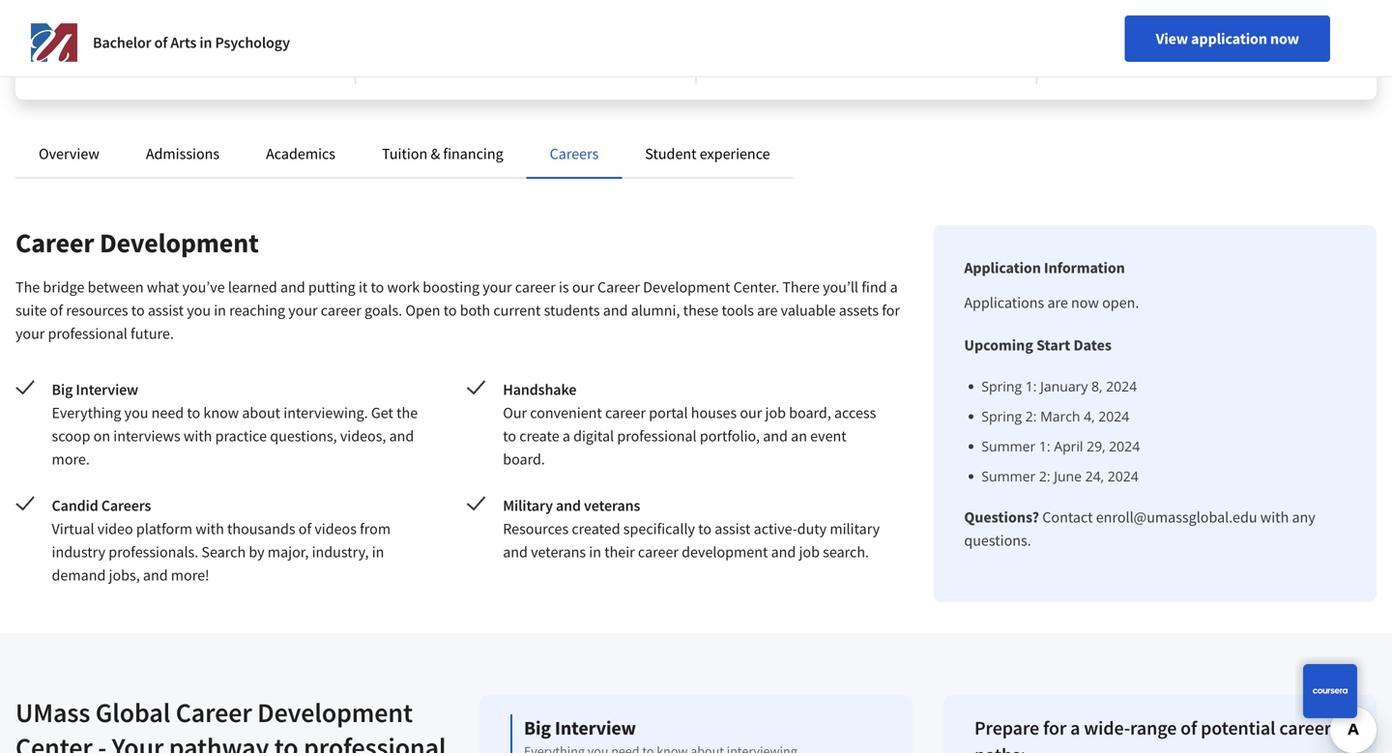 Task type: describe. For each thing, give the bounding box(es) containing it.
the
[[15, 278, 40, 297]]

june
[[1054, 467, 1082, 485]]

reaching
[[229, 301, 285, 320]]

0 vertical spatial careers
[[550, 144, 599, 163]]

about
[[242, 403, 281, 423]]

academics
[[266, 144, 336, 163]]

now for are
[[1072, 293, 1099, 312]]

contact
[[1043, 508, 1093, 527]]

your up current
[[483, 278, 512, 297]]

boosting
[[423, 278, 480, 297]]

global
[[96, 696, 170, 730]]

platform
[[136, 519, 192, 539]]

of inside prepare for a wide-range of potential career paths:
[[1181, 716, 1197, 740]]

summer 2: june 24, 2024
[[982, 467, 1139, 485]]

or
[[215, 19, 227, 37]]

upcoming
[[964, 336, 1034, 355]]

and up the created
[[556, 496, 581, 515]]

prepare for a wide-range of potential career paths:
[[975, 716, 1332, 753]]

created
[[572, 519, 620, 539]]

to inside choose a concentration in advanced study in counseling, child psychology, or organizational psychology and apply your degree to a wide variety of career paths.
[[242, 39, 254, 56]]

interview for big interview
[[555, 716, 636, 740]]

active-
[[754, 519, 798, 539]]

development inside the bridge between what you've learned and putting it to work boosting your career is our career development center. there you'll find a suite of resources to assist you in reaching your career goals. open to both current students and alumni, these tools are valuable assets for your professional future.
[[643, 278, 731, 297]]

to down boosting
[[444, 301, 457, 320]]

on inside benefit from lecture videos, hands-on projects, and connection with instructors and peers.
[[1266, 0, 1281, 17]]

variety
[[46, 58, 85, 75]]

application
[[964, 258, 1041, 278]]

spring 1: january 8, 2024 list item
[[982, 376, 1346, 397]]

spring 2: march 4, 2024
[[982, 407, 1130, 426]]

it
[[359, 278, 368, 297]]

of left arts
[[154, 33, 168, 52]]

january
[[1041, 377, 1088, 396]]

umass global career development center - your pathway to professiona
[[15, 696, 446, 753]]

big for big interview everything you need to know about interviewing. get the scoop on interviews with practice questions, videos, and more.
[[52, 380, 73, 399]]

everything
[[52, 403, 121, 423]]

student experience
[[645, 144, 770, 163]]

to inside big interview everything you need to know about interviewing. get the scoop on interviews with practice questions, videos, and more.
[[187, 403, 200, 423]]

potential
[[1201, 716, 1276, 740]]

videos, inside benefit from lecture videos, hands-on projects, and connection with instructors and peers.
[[1184, 0, 1225, 17]]

professionals.
[[109, 543, 198, 562]]

24,
[[1086, 467, 1104, 485]]

in left the or
[[200, 33, 212, 52]]

in inside the military and veterans resources created specifically to assist active-duty military and veterans in their career development and job search.
[[589, 543, 602, 562]]

suite
[[15, 301, 47, 320]]

child
[[114, 19, 142, 37]]

you inside big interview everything you need to know about interviewing. get the scoop on interviews with practice questions, videos, and more.
[[124, 403, 148, 423]]

and left putting
[[280, 278, 305, 297]]

scoop
[[52, 426, 90, 446]]

your
[[112, 731, 164, 753]]

putting
[[308, 278, 356, 297]]

professional inside the handshake our convenient career portal houses our job board, access to create a digital professional portfolio, and an event board.
[[617, 426, 697, 446]]

portfolio,
[[700, 426, 760, 446]]

with inside contact enroll@umassglobal.edu with any questions.
[[1261, 508, 1289, 527]]

a inside the bridge between what you've learned and putting it to work boosting your career is our career development center. there you'll find a suite of resources to assist you in reaching your career goals. open to both current students and alumni, these tools are valuable assets for your professional future.
[[890, 278, 898, 297]]

work
[[387, 278, 420, 297]]

bachelor
[[93, 33, 151, 52]]

from inside benefit from lecture videos, hands-on projects, and connection with instructors and peers.
[[1112, 0, 1140, 17]]

apply
[[138, 39, 170, 56]]

demand
[[52, 566, 106, 585]]

wide
[[266, 39, 294, 56]]

career inside umass global career development center - your pathway to professiona
[[176, 696, 252, 730]]

view application now
[[1156, 29, 1300, 48]]

future.
[[131, 324, 174, 343]]

benefit from lecture videos, hands-on projects, and connection with instructors and peers.
[[1069, 0, 1333, 37]]

&
[[431, 144, 440, 163]]

summer for summer 1: april 29, 2024
[[982, 437, 1036, 455]]

tuition & financing link
[[382, 144, 503, 163]]

contact enroll@umassglobal.edu with any questions.
[[964, 508, 1316, 550]]

and down resources at the left bottom
[[503, 543, 528, 562]]

psychology
[[215, 33, 290, 52]]

big for big interview
[[524, 716, 551, 740]]

2024 for summer 2: june 24, 2024
[[1108, 467, 1139, 485]]

a inside the handshake our convenient career portal houses our job board, access to create a digital professional portfolio, and an event board.
[[563, 426, 570, 446]]

board,
[[789, 403, 831, 423]]

organizational
[[229, 19, 310, 37]]

1: for spring
[[1026, 377, 1037, 396]]

concentration
[[101, 0, 180, 17]]

bachelor of arts in psychology
[[93, 33, 290, 52]]

dates
[[1074, 336, 1112, 355]]

and inside big interview everything you need to know about interviewing. get the scoop on interviews with practice questions, videos, and more.
[[389, 426, 414, 446]]

there
[[783, 278, 820, 297]]

search.
[[823, 543, 869, 562]]

to inside umass global career development center - your pathway to professiona
[[274, 731, 298, 753]]

march
[[1041, 407, 1081, 426]]

8,
[[1092, 377, 1103, 396]]

2024 for spring 1: january 8, 2024
[[1106, 377, 1137, 396]]

development inside umass global career development center - your pathway to professiona
[[257, 696, 413, 730]]

financing
[[443, 144, 503, 163]]

videos, inside big interview everything you need to know about interviewing. get the scoop on interviews with practice questions, videos, and more.
[[340, 426, 386, 446]]

the
[[397, 403, 418, 423]]

access
[[835, 403, 876, 423]]

our inside the bridge between what you've learned and putting it to work boosting your career is our career development center. there you'll find a suite of resources to assist you in reaching your career goals. open to both current students and alumni, these tools are valuable assets for your professional future.
[[572, 278, 595, 297]]

and inside the handshake our convenient career portal houses our job board, access to create a digital professional portfolio, and an event board.
[[763, 426, 788, 446]]

interviews
[[113, 426, 181, 446]]

for inside the bridge between what you've learned and putting it to work boosting your career is our career development center. there you'll find a suite of resources to assist you in reaching your career goals. open to both current students and alumni, these tools are valuable assets for your professional future.
[[882, 301, 900, 320]]

goals.
[[365, 301, 402, 320]]

board.
[[503, 450, 545, 469]]

a inside prepare for a wide-range of potential career paths:
[[1071, 716, 1081, 740]]

careers inside candid careers virtual video platform with thousands of videos from industry professionals. search by major, industry, in demand jobs, and more!
[[101, 496, 151, 515]]

university of massachusetts global logo image
[[31, 19, 77, 66]]

is
[[559, 278, 569, 297]]

military and veterans resources created specifically to assist active-duty military and veterans in their career development and job search.
[[503, 496, 880, 562]]

convenient
[[530, 403, 602, 423]]

view
[[1156, 29, 1189, 48]]

career down putting
[[321, 301, 362, 320]]

in inside candid careers virtual video platform with thousands of videos from industry professionals. search by major, industry, in demand jobs, and more!
[[372, 543, 384, 562]]

videos
[[315, 519, 357, 539]]

-
[[98, 731, 106, 753]]

major,
[[268, 543, 309, 562]]

big interview everything you need to know about interviewing. get the scoop on interviews with practice questions, videos, and more.
[[52, 380, 418, 469]]

view application now button
[[1125, 15, 1331, 62]]

information
[[1044, 258, 1125, 278]]

interviewing.
[[284, 403, 368, 423]]

list containing spring 1: january 8, 2024
[[972, 376, 1346, 486]]

job inside the military and veterans resources created specifically to assist active-duty military and veterans in their career development and job search.
[[799, 543, 820, 562]]

tuition
[[382, 144, 428, 163]]

of inside the bridge between what you've learned and putting it to work boosting your career is our career development center. there you'll find a suite of resources to assist you in reaching your career goals. open to both current students and alumni, these tools are valuable assets for your professional future.
[[50, 301, 63, 320]]

april
[[1054, 437, 1084, 455]]

in inside the bridge between what you've learned and putting it to work boosting your career is our career development center. there you'll find a suite of resources to assist you in reaching your career goals. open to both current students and alumni, these tools are valuable assets for your professional future.
[[214, 301, 226, 320]]

duty
[[798, 519, 827, 539]]

event
[[811, 426, 847, 446]]

open
[[406, 301, 441, 320]]



Task type: vqa. For each thing, say whether or not it's contained in the screenshot.
the bottom the from
yes



Task type: locate. For each thing, give the bounding box(es) containing it.
students
[[544, 301, 600, 320]]

0 horizontal spatial you
[[124, 403, 148, 423]]

0 vertical spatial professional
[[48, 324, 128, 343]]

professional down resources
[[48, 324, 128, 343]]

career inside the handshake our convenient career portal houses our job board, access to create a digital professional portfolio, and an event board.
[[605, 403, 646, 423]]

0 horizontal spatial are
[[757, 301, 778, 320]]

0 horizontal spatial on
[[93, 426, 110, 446]]

2024 for spring 2: march 4, 2024
[[1099, 407, 1130, 426]]

0 horizontal spatial interview
[[76, 380, 138, 399]]

0 vertical spatial interview
[[76, 380, 138, 399]]

and inside candid careers virtual video platform with thousands of videos from industry professionals. search by major, industry, in demand jobs, and more!
[[143, 566, 168, 585]]

0 horizontal spatial careers
[[101, 496, 151, 515]]

to inside the military and veterans resources created specifically to assist active-duty military and veterans in their career development and job search.
[[698, 519, 712, 539]]

now
[[1271, 29, 1300, 48], [1072, 293, 1099, 312]]

veterans up the created
[[584, 496, 641, 515]]

now for application
[[1271, 29, 1300, 48]]

1 horizontal spatial assist
[[715, 519, 751, 539]]

and down child
[[114, 39, 135, 56]]

1 vertical spatial development
[[643, 278, 731, 297]]

of down the psychology
[[88, 58, 99, 75]]

questions,
[[270, 426, 337, 446]]

on inside big interview everything you need to know about interviewing. get the scoop on interviews with practice questions, videos, and more.
[[93, 426, 110, 446]]

career
[[15, 226, 94, 260], [598, 278, 640, 297], [176, 696, 252, 730]]

2024 right 29,
[[1109, 437, 1140, 455]]

0 vertical spatial summer
[[982, 437, 1036, 455]]

1 horizontal spatial on
[[1266, 0, 1281, 17]]

with
[[1160, 19, 1185, 37], [184, 426, 212, 446], [1261, 508, 1289, 527], [196, 519, 224, 539]]

0 vertical spatial job
[[765, 403, 786, 423]]

2 horizontal spatial career
[[598, 278, 640, 297]]

with down know
[[184, 426, 212, 446]]

0 vertical spatial big
[[52, 380, 73, 399]]

assets
[[839, 301, 879, 320]]

spring down upcoming
[[982, 377, 1022, 396]]

2 summer from the top
[[982, 467, 1036, 485]]

from right videos
[[360, 519, 391, 539]]

0 horizontal spatial big
[[52, 380, 73, 399]]

industry
[[52, 543, 105, 562]]

career up digital
[[605, 403, 646, 423]]

candid careers virtual video platform with thousands of videos from industry professionals. search by major, industry, in demand jobs, and more!
[[52, 496, 391, 585]]

psychology,
[[144, 19, 212, 37]]

wide-
[[1084, 716, 1131, 740]]

what
[[147, 278, 179, 297]]

1 vertical spatial our
[[740, 403, 762, 423]]

career down bachelor
[[102, 58, 137, 75]]

you inside the bridge between what you've learned and putting it to work boosting your career is our career development center. there you'll find a suite of resources to assist you in reaching your career goals. open to both current students and alumni, these tools are valuable assets for your professional future.
[[187, 301, 211, 320]]

veterans down resources at the left bottom
[[531, 543, 586, 562]]

spring 2: march 4, 2024 list item
[[982, 406, 1346, 426]]

from up connection
[[1112, 0, 1140, 17]]

a left wide
[[257, 39, 264, 56]]

of down bridge
[[50, 301, 63, 320]]

enroll@umassglobal.edu
[[1096, 508, 1258, 527]]

our right "is"
[[572, 278, 595, 297]]

are down application information
[[1048, 293, 1068, 312]]

more!
[[171, 566, 210, 585]]

a right the find
[[890, 278, 898, 297]]

0 vertical spatial assist
[[148, 301, 184, 320]]

0 vertical spatial videos,
[[1184, 0, 1225, 17]]

to down our
[[503, 426, 516, 446]]

your down psychology,
[[172, 39, 198, 56]]

alumni,
[[631, 301, 680, 320]]

career development
[[15, 226, 259, 260]]

current
[[494, 301, 541, 320]]

1 vertical spatial for
[[1043, 716, 1067, 740]]

1 vertical spatial careers
[[101, 496, 151, 515]]

summer 2: june 24, 2024 list item
[[982, 466, 1346, 486]]

your
[[172, 39, 198, 56], [483, 278, 512, 297], [288, 301, 318, 320], [15, 324, 45, 343]]

summer 1: april 29, 2024
[[982, 437, 1140, 455]]

1 vertical spatial you
[[124, 403, 148, 423]]

videos, down get
[[340, 426, 386, 446]]

1 horizontal spatial 2:
[[1039, 467, 1051, 485]]

you down the you've
[[187, 301, 211, 320]]

career down specifically
[[638, 543, 679, 562]]

handshake
[[503, 380, 577, 399]]

career inside the military and veterans resources created specifically to assist active-duty military and veterans in their career development and job search.
[[638, 543, 679, 562]]

1 vertical spatial spring
[[982, 407, 1022, 426]]

and down 'active-'
[[771, 543, 796, 562]]

know
[[203, 403, 239, 423]]

now down information
[[1072, 293, 1099, 312]]

2024 right 24,
[[1108, 467, 1139, 485]]

videos, up instructors
[[1184, 0, 1225, 17]]

1: left april
[[1039, 437, 1051, 455]]

1 vertical spatial big
[[524, 716, 551, 740]]

1 vertical spatial now
[[1072, 293, 1099, 312]]

questions?
[[964, 508, 1040, 527]]

1 horizontal spatial career
[[176, 696, 252, 730]]

0 vertical spatial for
[[882, 301, 900, 320]]

summer
[[982, 437, 1036, 455], [982, 467, 1036, 485]]

careers left student
[[550, 144, 599, 163]]

to up future.
[[131, 301, 145, 320]]

a left wide-
[[1071, 716, 1081, 740]]

professional
[[48, 324, 128, 343], [617, 426, 697, 446]]

interview for big interview everything you need to know about interviewing. get the scoop on interviews with practice questions, videos, and more.
[[76, 380, 138, 399]]

spring for spring 1: january 8, 2024
[[982, 377, 1022, 396]]

2 spring from the top
[[982, 407, 1022, 426]]

spring inside list item
[[982, 377, 1022, 396]]

lecture
[[1142, 0, 1182, 17]]

you up interviews
[[124, 403, 148, 423]]

these
[[683, 301, 719, 320]]

tools
[[722, 301, 754, 320]]

careers up video
[[101, 496, 151, 515]]

portal
[[649, 403, 688, 423]]

1 vertical spatial summer
[[982, 467, 1036, 485]]

instructors
[[1187, 19, 1248, 37]]

now inside view application now button
[[1271, 29, 1300, 48]]

your down suite
[[15, 324, 45, 343]]

1 horizontal spatial 1:
[[1039, 437, 1051, 455]]

0 horizontal spatial 2:
[[1026, 407, 1037, 426]]

0 horizontal spatial career
[[15, 226, 94, 260]]

1 horizontal spatial professional
[[617, 426, 697, 446]]

1: inside list item
[[1039, 437, 1051, 455]]

0 horizontal spatial 1:
[[1026, 377, 1037, 396]]

spring 1: january 8, 2024
[[982, 377, 1137, 396]]

and down "the"
[[389, 426, 414, 446]]

2024
[[1106, 377, 1137, 396], [1099, 407, 1130, 426], [1109, 437, 1140, 455], [1108, 467, 1139, 485]]

questions.
[[964, 531, 1032, 550]]

open.
[[1103, 293, 1140, 312]]

upcoming start dates
[[964, 336, 1112, 355]]

job inside the handshake our convenient career portal houses our job board, access to create a digital professional portfolio, and an event board.
[[765, 403, 786, 423]]

in up psychology,
[[182, 0, 193, 17]]

resources
[[66, 301, 128, 320]]

videos,
[[1184, 0, 1225, 17], [340, 426, 386, 446]]

in down the you've
[[214, 301, 226, 320]]

1 horizontal spatial are
[[1048, 293, 1068, 312]]

candid
[[52, 496, 98, 515]]

assist
[[148, 301, 184, 320], [715, 519, 751, 539]]

1 vertical spatial 2:
[[1039, 467, 1051, 485]]

1 vertical spatial career
[[598, 278, 640, 297]]

pathway
[[169, 731, 269, 753]]

summer down spring 2: march 4, 2024
[[982, 437, 1036, 455]]

1 spring from the top
[[982, 377, 1022, 396]]

0 vertical spatial from
[[1112, 0, 1140, 17]]

1 vertical spatial videos,
[[340, 426, 386, 446]]

1 horizontal spatial careers
[[550, 144, 599, 163]]

2: for summer
[[1039, 467, 1051, 485]]

industry,
[[312, 543, 369, 562]]

big inside big interview everything you need to know about interviewing. get the scoop on interviews with practice questions, videos, and more.
[[52, 380, 73, 399]]

1 vertical spatial from
[[360, 519, 391, 539]]

for inside prepare for a wide-range of potential career paths:
[[1043, 716, 1067, 740]]

for down the find
[[882, 301, 900, 320]]

2 vertical spatial development
[[257, 696, 413, 730]]

are inside the bridge between what you've learned and putting it to work boosting your career is our career development center. there you'll find a suite of resources to assist you in reaching your career goals. open to both current students and alumni, these tools are valuable assets for your professional future.
[[757, 301, 778, 320]]

1 horizontal spatial our
[[740, 403, 762, 423]]

careers link
[[550, 144, 599, 163]]

2 vertical spatial career
[[176, 696, 252, 730]]

our inside the handshake our convenient career portal houses our job board, access to create a digital professional portfolio, and an event board.
[[740, 403, 762, 423]]

the bridge between what you've learned and putting it to work boosting your career is our career development center. there you'll find a suite of resources to assist you in reaching your career goals. open to both current students and alumni, these tools are valuable assets for your professional future.
[[15, 278, 900, 343]]

1 horizontal spatial from
[[1112, 0, 1140, 17]]

on up peers.
[[1266, 0, 1281, 17]]

2: left june
[[1039, 467, 1051, 485]]

are
[[1048, 293, 1068, 312], [757, 301, 778, 320]]

1: left january
[[1026, 377, 1037, 396]]

career left "is"
[[515, 278, 556, 297]]

2024 right 8,
[[1106, 377, 1137, 396]]

career up alumni,
[[598, 278, 640, 297]]

assist inside the bridge between what you've learned and putting it to work boosting your career is our career development center. there you'll find a suite of resources to assist you in reaching your career goals. open to both current students and alumni, these tools are valuable assets for your professional future.
[[148, 301, 184, 320]]

a down convenient
[[563, 426, 570, 446]]

paths.
[[140, 58, 175, 75]]

tuition & financing
[[382, 144, 503, 163]]

0 vertical spatial now
[[1271, 29, 1300, 48]]

4,
[[1084, 407, 1095, 426]]

0 vertical spatial on
[[1266, 0, 1281, 17]]

your inside choose a concentration in advanced study in counseling, child psychology, or organizational psychology and apply your degree to a wide variety of career paths.
[[172, 39, 198, 56]]

thousands
[[227, 519, 296, 539]]

0 horizontal spatial our
[[572, 278, 595, 297]]

to right it
[[371, 278, 384, 297]]

interview inside big interview everything you need to know about interviewing. get the scoop on interviews with practice questions, videos, and more.
[[76, 380, 138, 399]]

1 vertical spatial assist
[[715, 519, 751, 539]]

0 vertical spatial you
[[187, 301, 211, 320]]

0 vertical spatial development
[[100, 226, 259, 260]]

virtual
[[52, 519, 94, 539]]

search
[[202, 543, 246, 562]]

0 horizontal spatial job
[[765, 403, 786, 423]]

digital
[[574, 426, 614, 446]]

in down the created
[[589, 543, 602, 562]]

more.
[[52, 450, 90, 469]]

of up the 'major,'
[[299, 519, 312, 539]]

of right range
[[1181, 716, 1197, 740]]

bridge
[[43, 278, 85, 297]]

1 horizontal spatial interview
[[555, 716, 636, 740]]

0 vertical spatial veterans
[[584, 496, 641, 515]]

an
[[791, 426, 807, 446]]

1 summer from the top
[[982, 437, 1036, 455]]

1 horizontal spatial videos,
[[1184, 0, 1225, 17]]

in right study
[[287, 0, 298, 17]]

military
[[503, 496, 553, 515]]

our
[[503, 403, 527, 423]]

1: inside list item
[[1026, 377, 1037, 396]]

0 horizontal spatial professional
[[48, 324, 128, 343]]

career inside prepare for a wide-range of potential career paths:
[[1280, 716, 1332, 740]]

with left 'any'
[[1261, 508, 1289, 527]]

video
[[97, 519, 133, 539]]

summer up "questions?"
[[982, 467, 1036, 485]]

spring left march on the right bottom of page
[[982, 407, 1022, 426]]

0 horizontal spatial assist
[[148, 301, 184, 320]]

of inside candid careers virtual video platform with thousands of videos from industry professionals. search by major, industry, in demand jobs, and more!
[[299, 519, 312, 539]]

development
[[100, 226, 259, 260], [643, 278, 731, 297], [257, 696, 413, 730]]

0 vertical spatial 1:
[[1026, 377, 1037, 396]]

psychology
[[46, 39, 111, 56]]

job left board,
[[765, 403, 786, 423]]

and left alumni,
[[603, 301, 628, 320]]

interview
[[76, 380, 138, 399], [555, 716, 636, 740]]

0 horizontal spatial for
[[882, 301, 900, 320]]

career right "potential"
[[1280, 716, 1332, 740]]

with inside benefit from lecture videos, hands-on projects, and connection with instructors and peers.
[[1160, 19, 1185, 37]]

list
[[972, 376, 1346, 486]]

of inside choose a concentration in advanced study in counseling, child psychology, or organizational psychology and apply your degree to a wide variety of career paths.
[[88, 58, 99, 75]]

jobs,
[[109, 566, 140, 585]]

overview link
[[39, 144, 99, 163]]

career up pathway
[[176, 696, 252, 730]]

1 horizontal spatial now
[[1271, 29, 1300, 48]]

career inside the bridge between what you've learned and putting it to work boosting your career is our career development center. there you'll find a suite of resources to assist you in reaching your career goals. open to both current students and alumni, these tools are valuable assets for your professional future.
[[598, 278, 640, 297]]

professional inside the bridge between what you've learned and putting it to work boosting your career is our career development center. there you'll find a suite of resources to assist you in reaching your career goals. open to both current students and alumni, these tools are valuable assets for your professional future.
[[48, 324, 128, 343]]

spring for spring 2: march 4, 2024
[[982, 407, 1022, 426]]

center.
[[734, 278, 780, 297]]

a up counseling, at the top of the page
[[91, 0, 98, 17]]

professional down portal
[[617, 426, 697, 446]]

with inside big interview everything you need to know about interviewing. get the scoop on interviews with practice questions, videos, and more.
[[184, 426, 212, 446]]

1 vertical spatial on
[[93, 426, 110, 446]]

projects,
[[1284, 0, 1333, 17]]

job down the duty
[[799, 543, 820, 562]]

spring inside list item
[[982, 407, 1022, 426]]

1 vertical spatial interview
[[555, 716, 636, 740]]

now down "projects,"
[[1271, 29, 1300, 48]]

0 vertical spatial our
[[572, 278, 595, 297]]

1 horizontal spatial job
[[799, 543, 820, 562]]

and left "an"
[[763, 426, 788, 446]]

assist up development
[[715, 519, 751, 539]]

from inside candid careers virtual video platform with thousands of videos from industry professionals. search by major, industry, in demand jobs, and more!
[[360, 519, 391, 539]]

development
[[682, 543, 768, 562]]

summer for summer 2: june 24, 2024
[[982, 467, 1036, 485]]

0 horizontal spatial from
[[360, 519, 391, 539]]

hands-
[[1227, 0, 1266, 17]]

houses
[[691, 403, 737, 423]]

0 vertical spatial spring
[[982, 377, 1022, 396]]

specifically
[[624, 519, 695, 539]]

2024 for summer 1: april 29, 2024
[[1109, 437, 1140, 455]]

paths:
[[975, 743, 1026, 753]]

0 vertical spatial 2:
[[1026, 407, 1037, 426]]

choose
[[46, 0, 89, 17]]

1 horizontal spatial for
[[1043, 716, 1067, 740]]

with up search
[[196, 519, 224, 539]]

assist down 'what'
[[148, 301, 184, 320]]

and down professionals.
[[143, 566, 168, 585]]

1 horizontal spatial you
[[187, 301, 211, 320]]

2024 right 4,
[[1099, 407, 1130, 426]]

1 horizontal spatial big
[[524, 716, 551, 740]]

in right industry, at the left of page
[[372, 543, 384, 562]]

our up portfolio,
[[740, 403, 762, 423]]

valuable
[[781, 301, 836, 320]]

1 vertical spatial 1:
[[1039, 437, 1051, 455]]

1: for summer
[[1039, 437, 1051, 455]]

summer 1: april 29, 2024 list item
[[982, 436, 1346, 456]]

0 horizontal spatial now
[[1072, 293, 1099, 312]]

and down hands-
[[1251, 19, 1273, 37]]

1 vertical spatial professional
[[617, 426, 697, 446]]

with down the lecture
[[1160, 19, 1185, 37]]

1 vertical spatial job
[[799, 543, 820, 562]]

2: for spring
[[1026, 407, 1037, 426]]

and down benefit
[[1069, 19, 1091, 37]]

to right pathway
[[274, 731, 298, 753]]

to right degree
[[242, 39, 254, 56]]

assist inside the military and veterans resources created specifically to assist active-duty military and veterans in their career development and job search.
[[715, 519, 751, 539]]

are down center.
[[757, 301, 778, 320]]

0 vertical spatial career
[[15, 226, 94, 260]]

on down everything
[[93, 426, 110, 446]]

career up bridge
[[15, 226, 94, 260]]

for right prepare on the bottom
[[1043, 716, 1067, 740]]

between
[[88, 278, 144, 297]]

veterans
[[584, 496, 641, 515], [531, 543, 586, 562]]

to up development
[[698, 519, 712, 539]]

career
[[102, 58, 137, 75], [515, 278, 556, 297], [321, 301, 362, 320], [605, 403, 646, 423], [638, 543, 679, 562], [1280, 716, 1332, 740]]

and inside choose a concentration in advanced study in counseling, child psychology, or organizational psychology and apply your degree to a wide variety of career paths.
[[114, 39, 135, 56]]

2: left march on the right bottom of page
[[1026, 407, 1037, 426]]

0 horizontal spatial videos,
[[340, 426, 386, 446]]

your down putting
[[288, 301, 318, 320]]

1 vertical spatial veterans
[[531, 543, 586, 562]]

degree
[[201, 39, 240, 56]]

career inside choose a concentration in advanced study in counseling, child psychology, or organizational psychology and apply your degree to a wide variety of career paths.
[[102, 58, 137, 75]]

2024 inside list item
[[1106, 377, 1137, 396]]

with inside candid careers virtual video platform with thousands of videos from industry professionals. search by major, industry, in demand jobs, and more!
[[196, 519, 224, 539]]

to inside the handshake our convenient career portal houses our job board, access to create a digital professional portfolio, and an event board.
[[503, 426, 516, 446]]

to right need
[[187, 403, 200, 423]]



